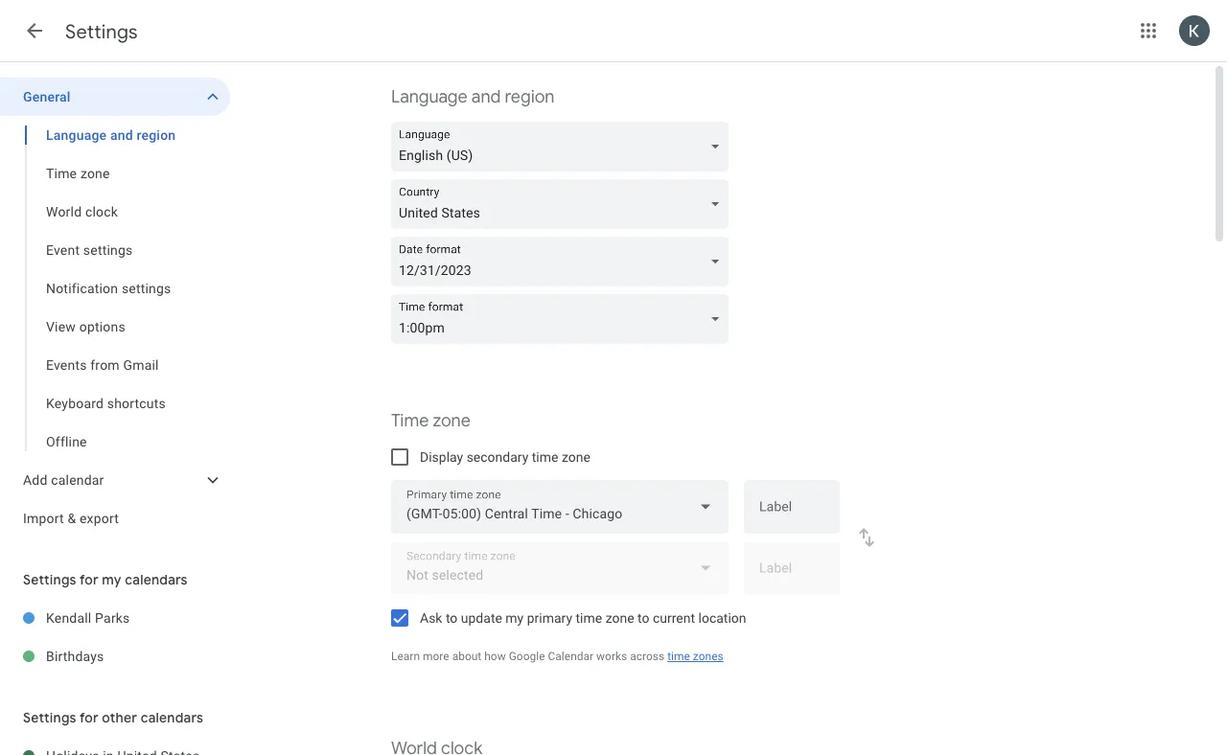 Task type: locate. For each thing, give the bounding box(es) containing it.
0 horizontal spatial region
[[137, 127, 176, 143]]

1 vertical spatial settings
[[122, 280, 171, 296]]

for left other on the bottom of the page
[[80, 709, 99, 726]]

time zone up display
[[391, 410, 471, 431]]

event
[[46, 242, 80, 258]]

settings for settings for my calendars
[[23, 571, 76, 588]]

primary
[[527, 610, 572, 626]]

language
[[391, 86, 467, 107], [46, 127, 107, 143]]

calendars
[[125, 571, 188, 588], [141, 709, 203, 726]]

for for my
[[80, 571, 99, 588]]

1 horizontal spatial region
[[505, 86, 554, 107]]

0 vertical spatial time zone
[[46, 165, 110, 181]]

time zone inside group
[[46, 165, 110, 181]]

update
[[461, 610, 502, 626]]

2 to from the left
[[638, 610, 649, 626]]

1 vertical spatial settings
[[23, 571, 76, 588]]

0 horizontal spatial and
[[110, 127, 133, 143]]

general tree item
[[0, 78, 230, 116]]

import
[[23, 510, 64, 526]]

other
[[102, 709, 137, 726]]

for for other
[[80, 709, 99, 726]]

0 horizontal spatial to
[[446, 610, 458, 626]]

keyboard
[[46, 395, 104, 411]]

0 vertical spatial language
[[391, 86, 467, 107]]

zone right secondary
[[562, 449, 590, 465]]

keyboard shortcuts
[[46, 395, 166, 411]]

0 vertical spatial calendars
[[125, 571, 188, 588]]

group
[[0, 116, 230, 461]]

my up 'parks'
[[102, 571, 122, 588]]

events from gmail
[[46, 357, 159, 373]]

settings for settings for other calendars
[[23, 709, 76, 726]]

1 horizontal spatial language and region
[[391, 86, 554, 107]]

1 for from the top
[[80, 571, 99, 588]]

region inside group
[[137, 127, 176, 143]]

time zone up world clock
[[46, 165, 110, 181]]

1 vertical spatial time
[[576, 610, 602, 626]]

secondary
[[467, 449, 528, 465]]

0 vertical spatial and
[[471, 86, 501, 107]]

time
[[532, 449, 558, 465], [576, 610, 602, 626], [667, 650, 690, 663]]

language and region
[[391, 86, 554, 107], [46, 127, 176, 143]]

0 horizontal spatial time zone
[[46, 165, 110, 181]]

learn
[[391, 650, 420, 663]]

for up kendall parks
[[80, 571, 99, 588]]

my right update
[[506, 610, 524, 626]]

zone
[[80, 165, 110, 181], [433, 410, 471, 431], [562, 449, 590, 465], [605, 610, 634, 626]]

0 vertical spatial language and region
[[391, 86, 554, 107]]

1 vertical spatial time
[[391, 410, 429, 431]]

&
[[68, 510, 76, 526]]

1 vertical spatial region
[[137, 127, 176, 143]]

time zone
[[46, 165, 110, 181], [391, 410, 471, 431]]

0 vertical spatial region
[[505, 86, 554, 107]]

0 horizontal spatial language
[[46, 127, 107, 143]]

1 horizontal spatial and
[[471, 86, 501, 107]]

and
[[471, 86, 501, 107], [110, 127, 133, 143]]

time up display
[[391, 410, 429, 431]]

time right primary
[[576, 610, 602, 626]]

Label for secondary time zone. text field
[[759, 562, 824, 589]]

settings for notification settings
[[122, 280, 171, 296]]

0 vertical spatial settings
[[65, 20, 138, 44]]

1 vertical spatial for
[[80, 709, 99, 726]]

kendall parks tree item
[[0, 599, 230, 637]]

0 horizontal spatial time
[[532, 449, 558, 465]]

gmail
[[123, 357, 159, 373]]

world clock
[[46, 204, 118, 220]]

display
[[420, 449, 463, 465]]

zone up clock
[[80, 165, 110, 181]]

0 horizontal spatial language and region
[[46, 127, 176, 143]]

region
[[505, 86, 554, 107], [137, 127, 176, 143]]

0 vertical spatial settings
[[83, 242, 133, 258]]

time left zones
[[667, 650, 690, 663]]

1 horizontal spatial time
[[576, 610, 602, 626]]

settings
[[83, 242, 133, 258], [122, 280, 171, 296]]

None field
[[391, 122, 736, 172], [391, 179, 736, 229], [391, 237, 736, 287], [391, 294, 736, 344], [391, 480, 729, 534], [391, 122, 736, 172], [391, 179, 736, 229], [391, 237, 736, 287], [391, 294, 736, 344], [391, 480, 729, 534]]

2 vertical spatial settings
[[23, 709, 76, 726]]

calendars for settings for other calendars
[[141, 709, 203, 726]]

for
[[80, 571, 99, 588], [80, 709, 99, 726]]

options
[[79, 319, 125, 335]]

add
[[23, 472, 47, 488]]

1 vertical spatial calendars
[[141, 709, 203, 726]]

to right ask
[[446, 610, 458, 626]]

calendars up the kendall parks tree item
[[125, 571, 188, 588]]

1 horizontal spatial time zone
[[391, 410, 471, 431]]

tree
[[0, 78, 230, 538]]

language inside group
[[46, 127, 107, 143]]

view
[[46, 319, 76, 335]]

learn more about how google calendar works across time zones
[[391, 650, 723, 663]]

settings up 'options' on the top left of the page
[[122, 280, 171, 296]]

my
[[102, 571, 122, 588], [506, 610, 524, 626]]

holidays in united states tree item
[[0, 737, 230, 755]]

1 horizontal spatial time
[[391, 410, 429, 431]]

general
[[23, 89, 71, 104]]

1 vertical spatial and
[[110, 127, 133, 143]]

0 horizontal spatial my
[[102, 571, 122, 588]]

time up world on the left top of page
[[46, 165, 77, 181]]

zones
[[693, 650, 723, 663]]

settings down birthdays
[[23, 709, 76, 726]]

events
[[46, 357, 87, 373]]

how
[[484, 650, 506, 663]]

2 horizontal spatial time
[[667, 650, 690, 663]]

settings up "general" tree item
[[65, 20, 138, 44]]

clock
[[85, 204, 118, 220]]

0 vertical spatial time
[[46, 165, 77, 181]]

0 horizontal spatial time
[[46, 165, 77, 181]]

from
[[90, 357, 120, 373]]

2 for from the top
[[80, 709, 99, 726]]

to
[[446, 610, 458, 626], [638, 610, 649, 626]]

1 vertical spatial language
[[46, 127, 107, 143]]

group containing language and region
[[0, 116, 230, 461]]

0 vertical spatial time
[[532, 449, 558, 465]]

0 vertical spatial for
[[80, 571, 99, 588]]

time right secondary
[[532, 449, 558, 465]]

calendar
[[51, 472, 104, 488]]

calendars right other on the bottom of the page
[[141, 709, 203, 726]]

Label for primary time zone. text field
[[759, 501, 824, 527]]

settings up 'notification settings'
[[83, 242, 133, 258]]

time
[[46, 165, 77, 181], [391, 410, 429, 431]]

settings up kendall
[[23, 571, 76, 588]]

1 horizontal spatial my
[[506, 610, 524, 626]]

1 horizontal spatial to
[[638, 610, 649, 626]]

settings
[[65, 20, 138, 44], [23, 571, 76, 588], [23, 709, 76, 726]]

to left current at the right bottom
[[638, 610, 649, 626]]

1 vertical spatial language and region
[[46, 127, 176, 143]]

world
[[46, 204, 82, 220]]



Task type: describe. For each thing, give the bounding box(es) containing it.
settings for my calendars tree
[[0, 599, 230, 676]]

across
[[630, 650, 665, 663]]

event settings
[[46, 242, 133, 258]]

settings for settings
[[65, 20, 138, 44]]

settings for other calendars
[[23, 709, 203, 726]]

notification
[[46, 280, 118, 296]]

zone up display
[[433, 410, 471, 431]]

import & export
[[23, 510, 119, 526]]

1 vertical spatial my
[[506, 610, 524, 626]]

go back image
[[23, 19, 46, 42]]

time inside group
[[46, 165, 77, 181]]

current
[[653, 610, 695, 626]]

0 vertical spatial my
[[102, 571, 122, 588]]

view options
[[46, 319, 125, 335]]

1 to from the left
[[446, 610, 458, 626]]

tree containing general
[[0, 78, 230, 538]]

birthdays tree item
[[0, 637, 230, 676]]

birthdays link
[[46, 637, 230, 676]]

more
[[423, 650, 449, 663]]

display secondary time zone
[[420, 449, 590, 465]]

birthdays
[[46, 648, 104, 664]]

add calendar
[[23, 472, 104, 488]]

parks
[[95, 610, 130, 626]]

calendars for settings for my calendars
[[125, 571, 188, 588]]

works
[[596, 650, 627, 663]]

settings for event settings
[[83, 242, 133, 258]]

time zones link
[[667, 650, 723, 663]]

google
[[509, 650, 545, 663]]

calendar
[[548, 650, 593, 663]]

kendall parks
[[46, 610, 130, 626]]

export
[[80, 510, 119, 526]]

kendall
[[46, 610, 92, 626]]

ask to update my primary time zone to current location
[[420, 610, 746, 626]]

settings heading
[[65, 20, 138, 44]]

1 vertical spatial time zone
[[391, 410, 471, 431]]

zone inside group
[[80, 165, 110, 181]]

location
[[698, 610, 746, 626]]

notification settings
[[46, 280, 171, 296]]

2 vertical spatial time
[[667, 650, 690, 663]]

zone up works
[[605, 610, 634, 626]]

1 horizontal spatial language
[[391, 86, 467, 107]]

shortcuts
[[107, 395, 166, 411]]

ask
[[420, 610, 442, 626]]

offline
[[46, 434, 87, 450]]

about
[[452, 650, 481, 663]]

settings for my calendars
[[23, 571, 188, 588]]



Task type: vqa. For each thing, say whether or not it's contained in the screenshot.
Kendall Parks tree item
yes



